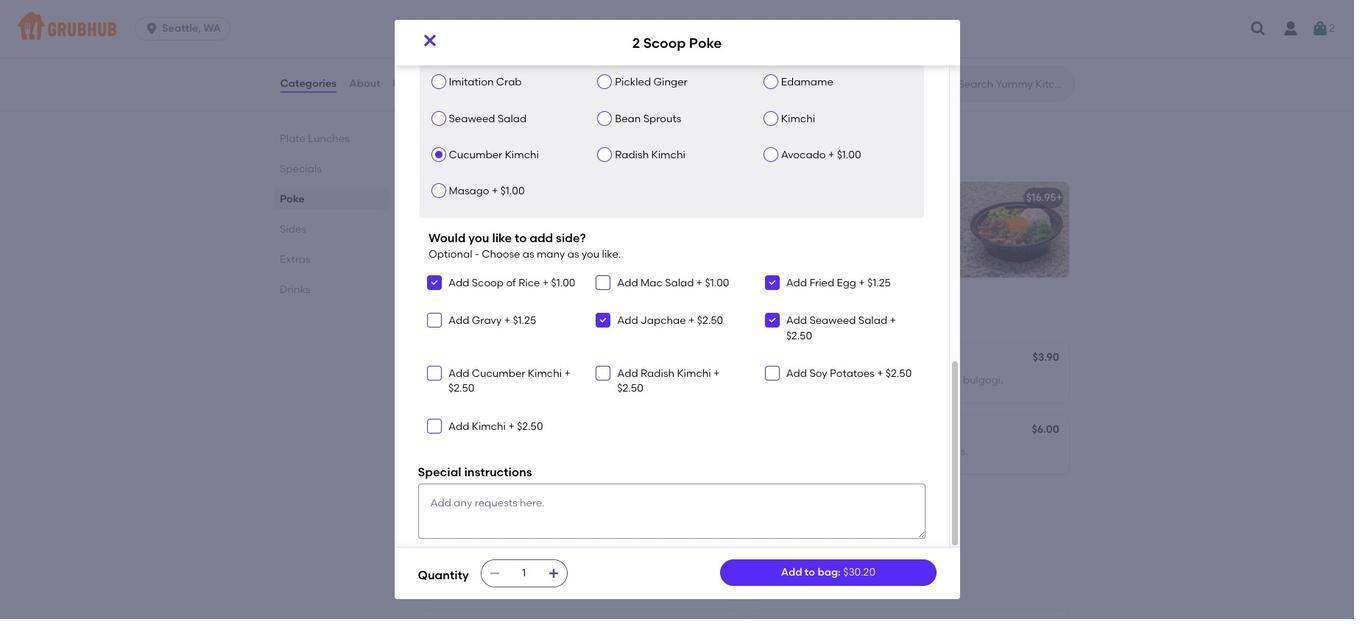 Task type: vqa. For each thing, say whether or not it's contained in the screenshot.


Task type: describe. For each thing, give the bounding box(es) containing it.
musubi
[[462, 353, 498, 366]]

1 tempura from the left
[[891, 57, 935, 69]]

1 vertical spatial 2 scoop poke
[[430, 192, 498, 204]]

comes with 1 scoop of poke of your choice.
[[760, 213, 934, 240]]

shrimp
[[855, 57, 889, 69]]

masago + $1.00
[[449, 185, 525, 198]]

additional
[[489, 152, 533, 163]]

peas,
[[635, 57, 663, 69]]

poke down an
[[473, 192, 498, 204]]

1 horizontal spatial rice
[[562, 374, 581, 386]]

poke for scoop
[[873, 213, 898, 225]]

add kimchi + $2.50
[[449, 420, 543, 433]]

seaweed inside add seaweed salad + $2.50
[[810, 315, 856, 327]]

sauce.
[[1007, 57, 1039, 69]]

add mac salad + $1.00
[[618, 277, 730, 290]]

pork
[[841, 446, 863, 458]]

bag:
[[818, 566, 841, 579]]

carte
[[782, 57, 808, 69]]

kimchi down the sprouts
[[652, 149, 686, 161]]

2 button
[[1312, 15, 1336, 42]]

kimchi up instructions
[[472, 420, 506, 433]]

side
[[430, 425, 452, 438]]

add for add radish kimchi
[[618, 368, 639, 380]]

to inside the "would you like to add side? optional - choose as many as you like."
[[515, 232, 527, 246]]

1 vertical spatial choose
[[487, 47, 526, 60]]

with inside comes with 2 scoops of poke of your choice.
[[468, 213, 489, 225]]

poke for scoops
[[550, 213, 575, 225]]

sides
[[438, 152, 460, 163]]

add to bag: $30.20
[[781, 566, 876, 579]]

add japchae + $2.50
[[618, 315, 724, 327]]

many
[[537, 248, 565, 261]]

sprouts
[[644, 112, 682, 125]]

imitation
[[449, 76, 494, 89]]

seaweed salad
[[449, 112, 527, 125]]

salad for add seaweed salad
[[859, 315, 888, 327]]

gyoza
[[430, 497, 462, 509]]

on
[[496, 374, 509, 386]]

svg image for add gravy
[[430, 316, 439, 325]]

svg image for add fried egg
[[768, 279, 777, 287]]

add gravy + $1.25
[[449, 315, 537, 327]]

1 vertical spatial sides
[[418, 309, 460, 327]]

add for add seaweed salad
[[787, 315, 808, 327]]

fried left third
[[464, 36, 490, 49]]

0 horizontal spatial sides
[[280, 223, 306, 236]]

like
[[492, 232, 512, 246]]

potatoes
[[830, 368, 875, 380]]

$1.00 up add japchae + $2.50
[[705, 277, 730, 290]]

grilled spam on seasoned rice wrapped in nori.
[[430, 374, 664, 386]]

cucumber inside add cucumber kimchi + $2.50
[[472, 368, 526, 380]]

bulgogi
[[760, 353, 799, 366]]

Search Yummy Kitchen search field
[[957, 77, 1070, 91]]

with inside comes with 1 scoop of poke of your choice.
[[798, 213, 819, 225]]

la
[[770, 57, 779, 69]]

like.
[[602, 248, 621, 261]]

add cucumber kimchi + $2.50
[[449, 368, 571, 395]]

edamame
[[782, 76, 834, 89]]

poke inside poke add sides for an additional charge.
[[418, 132, 457, 150]]

svg image for add soy potatoes
[[768, 369, 777, 378]]

radish inside add radish kimchi + $2.50
[[641, 368, 675, 380]]

bean
[[615, 112, 641, 125]]

poke down specials
[[280, 193, 304, 206]]

- inside the "would you like to add side? optional - choose as many as you like."
[[475, 248, 480, 261]]

0 horizontal spatial pieces
[[768, 446, 801, 458]]

4 pieces. fried dumplings filled with beef bulgogi.
[[760, 374, 1004, 386]]

1 horizontal spatial to
[[805, 566, 816, 579]]

2 inside comes with 2 scoops of poke of your choice.
[[491, 213, 497, 225]]

fried left egg
[[810, 277, 835, 290]]

veggie
[[888, 446, 922, 458]]

add for add gravy
[[449, 315, 470, 327]]

would
[[429, 232, 466, 246]]

add fried egg + $1.25
[[787, 277, 891, 290]]

about
[[349, 77, 381, 90]]

carrots,
[[665, 57, 703, 69]]

main navigation navigation
[[0, 0, 1355, 57]]

svg image for seattle, wa
[[144, 21, 159, 36]]

$2.50 for add cucumber kimchi + $2.50
[[449, 383, 475, 395]]

bulgogi mandu
[[760, 353, 836, 366]]

dumplings
[[834, 374, 886, 386]]

0 vertical spatial choose
[[433, 31, 477, 45]]

0 horizontal spatial seaweed
[[449, 112, 496, 125]]

kimchi right an
[[505, 149, 539, 161]]

with left beef
[[915, 374, 936, 386]]

bean sprouts
[[615, 112, 682, 125]]

svg image left input item quantity number field
[[489, 568, 501, 580]]

pickled ginger
[[615, 76, 688, 89]]

poke add sides for an additional charge.
[[418, 132, 568, 163]]

your inside fried rice with your choice of protein and peas, carrots, and onions.
[[502, 57, 524, 69]]

svg image for add radish kimchi
[[599, 369, 608, 378]]

gravy
[[472, 315, 502, 327]]

filled
[[889, 374, 912, 386]]

seattle,
[[162, 22, 201, 35]]

6
[[811, 57, 817, 69]]

categories button
[[280, 57, 338, 111]]

add for add fried egg
[[787, 277, 808, 290]]

1 horizontal spatial and
[[613, 57, 633, 69]]

a la carte 6 pieces shrimp tempura with tempura sauce.
[[760, 57, 1039, 69]]

required
[[433, 47, 478, 60]]

gyoza button
[[421, 487, 739, 547]]

$2.50 for add seaweed salad + $2.50
[[787, 330, 813, 342]]

0 vertical spatial cucumber
[[449, 149, 503, 161]]

Input item quantity number field
[[508, 561, 541, 587]]

0 vertical spatial $1.25
[[868, 277, 891, 290]]

0 vertical spatial 2 scoop poke
[[633, 34, 722, 51]]

0 horizontal spatial rice
[[492, 36, 514, 49]]

$2.50 for add soy potatoes + $2.50
[[886, 368, 912, 380]]

avocado
[[782, 149, 826, 161]]

side scoop poke
[[430, 425, 514, 438]]

special instructions
[[418, 465, 532, 479]]

scoops
[[500, 213, 535, 225]]

2 as from the left
[[568, 248, 580, 261]]

0 vertical spatial radish
[[615, 149, 649, 161]]

svg image for 2
[[1312, 20, 1330, 38]]

$2.50 for add radish kimchi + $2.50
[[618, 383, 644, 395]]

scoop up gravy
[[472, 277, 504, 290]]

1 vertical spatial $1.25
[[513, 315, 537, 327]]

choice. for comes with 1 scoop of poke of your choice.
[[760, 228, 796, 240]]

$15.50
[[695, 35, 726, 47]]

seattle, wa button
[[135, 17, 236, 41]]

beef
[[938, 374, 961, 386]]

plate
[[280, 133, 305, 145]]

2 scoop poke image
[[629, 182, 739, 278]]

wa
[[203, 22, 221, 35]]

instructions
[[464, 465, 532, 479]]

1 scoop poke image
[[959, 182, 1069, 278]]

add soy potatoes + $2.50
[[787, 368, 912, 380]]

$30.20
[[844, 566, 876, 579]]

$3.90
[[1033, 352, 1060, 364]]

topping
[[521, 31, 567, 45]]

a
[[760, 57, 767, 69]]

svg image for add seaweed salad
[[768, 316, 777, 325]]

seattle, wa
[[162, 22, 221, 35]]

2 tempura from the left
[[961, 57, 1004, 69]]

mandu
[[801, 353, 836, 366]]



Task type: locate. For each thing, give the bounding box(es) containing it.
0 vertical spatial you
[[469, 232, 490, 246]]

add down optional
[[449, 277, 470, 290]]

2 inside button
[[1330, 22, 1336, 35]]

svg image up bulgogi
[[768, 316, 777, 325]]

comes left 1
[[760, 213, 796, 225]]

tempura right shrimp
[[891, 57, 935, 69]]

scoop right side
[[454, 425, 487, 438]]

1 comes from the left
[[430, 213, 466, 225]]

choice. inside comes with 2 scoops of poke of your choice.
[[430, 228, 466, 240]]

salad right 'mac'
[[665, 277, 694, 290]]

0 horizontal spatial your
[[502, 57, 524, 69]]

1 horizontal spatial sides
[[418, 309, 460, 327]]

your inside comes with 2 scoops of poke of your choice.
[[589, 213, 611, 225]]

add for add mac salad
[[618, 277, 639, 290]]

korean fried chicken special image
[[959, 0, 1069, 14]]

add inside poke add sides for an additional charge.
[[418, 152, 436, 163]]

1 horizontal spatial rice
[[519, 277, 540, 290]]

fried
[[464, 36, 490, 49], [430, 57, 455, 69], [810, 277, 835, 290], [806, 374, 831, 386]]

rice down many
[[519, 277, 540, 290]]

1 vertical spatial -
[[475, 248, 480, 261]]

add down bulgogi mandu
[[787, 368, 808, 380]]

0 horizontal spatial you
[[469, 232, 490, 246]]

1 horizontal spatial salad
[[665, 277, 694, 290]]

1 horizontal spatial 2 scoop poke
[[633, 34, 722, 51]]

with down masago + $1.00
[[468, 213, 489, 225]]

svg image up spam
[[430, 316, 439, 325]]

1 horizontal spatial choice.
[[760, 228, 796, 240]]

4
[[760, 374, 766, 386]]

with left 1
[[798, 213, 819, 225]]

1 horizontal spatial $1.25
[[868, 277, 891, 290]]

your inside comes with 1 scoop of poke of your choice.
[[913, 213, 934, 225]]

0 horizontal spatial poke
[[550, 213, 575, 225]]

cucumber
[[449, 149, 503, 161], [472, 368, 526, 380]]

pieces left fried
[[768, 446, 801, 458]]

egg
[[924, 446, 944, 458]]

spam
[[430, 353, 460, 366]]

as down add
[[523, 248, 535, 261]]

add left bag:
[[781, 566, 803, 579]]

1 vertical spatial to
[[805, 566, 816, 579]]

your for comes with 2 scoops of poke of your choice.
[[589, 213, 611, 225]]

as down side?
[[568, 248, 580, 261]]

kimchi right on
[[528, 368, 562, 380]]

spam
[[465, 374, 493, 386]]

tempura
[[891, 57, 935, 69], [961, 57, 1004, 69]]

add down spam musubi
[[449, 368, 470, 380]]

1 vertical spatial you
[[582, 248, 600, 261]]

scoop down sides
[[438, 192, 470, 204]]

1 horizontal spatial your
[[589, 213, 611, 225]]

masago
[[449, 185, 490, 198]]

0 vertical spatial rice
[[492, 36, 514, 49]]

comes for comes with 1 scoop of poke of your choice.
[[760, 213, 796, 225]]

0 horizontal spatial extras
[[280, 253, 310, 266]]

$2.50 inside add cucumber kimchi + $2.50
[[449, 383, 475, 395]]

pieces
[[819, 57, 852, 69], [768, 446, 801, 458]]

rice left wrapped
[[562, 374, 581, 386]]

tempura up search yummy kitchen search field
[[961, 57, 1004, 69]]

with up imitation crab
[[478, 57, 499, 69]]

2 vertical spatial and
[[866, 446, 886, 458]]

fried inside fried rice with your choice of protein and peas, carrots, and onions.
[[430, 57, 455, 69]]

2 horizontal spatial salad
[[859, 315, 888, 327]]

egg
[[837, 277, 857, 290]]

sides
[[280, 223, 306, 236], [418, 309, 460, 327]]

poke inside comes with 1 scoop of poke of your choice.
[[873, 213, 898, 225]]

salad down add fried egg + $1.25
[[859, 315, 888, 327]]

svg image left in
[[599, 369, 608, 378]]

plate lunches
[[280, 133, 349, 145]]

in
[[631, 374, 640, 386]]

choose up required
[[433, 31, 477, 45]]

1 vertical spatial salad
[[665, 277, 694, 290]]

2 scoop poke down for
[[430, 192, 498, 204]]

svg image up reviews
[[421, 32, 439, 49]]

spam musubi
[[430, 353, 498, 366]]

$2.50 inside add seaweed salad + $2.50
[[787, 330, 813, 342]]

add inside add radish kimchi + $2.50
[[618, 368, 639, 380]]

1 vertical spatial rice
[[519, 277, 540, 290]]

svg image for add scoop of rice
[[430, 279, 439, 287]]

salad for add mac salad
[[665, 277, 694, 290]]

grilled
[[430, 374, 463, 386]]

2 choice. from the left
[[760, 228, 796, 240]]

svg image right 4
[[768, 369, 777, 378]]

special
[[418, 465, 462, 479]]

+ inside add cucumber kimchi + $2.50
[[565, 368, 571, 380]]

2 horizontal spatial and
[[866, 446, 886, 458]]

svg image left seattle, on the left top of page
[[144, 21, 159, 36]]

you left like at the left of page
[[469, 232, 490, 246]]

japchae
[[641, 315, 686, 327]]

$16.95 +
[[1027, 192, 1063, 204]]

svg image
[[1250, 20, 1268, 38], [1312, 20, 1330, 38], [430, 279, 439, 287], [599, 279, 608, 287], [768, 279, 777, 287], [599, 316, 608, 325], [430, 369, 439, 378], [430, 422, 439, 431], [548, 568, 560, 580]]

0 vertical spatial pieces
[[819, 57, 852, 69]]

your for comes with 1 scoop of poke of your choice.
[[913, 213, 934, 225]]

2 vertical spatial choose
[[482, 248, 520, 261]]

drinks
[[280, 284, 310, 296]]

bulgogi.
[[963, 374, 1004, 386]]

nori.
[[642, 374, 664, 386]]

0 horizontal spatial salad
[[498, 112, 527, 125]]

add left egg
[[787, 277, 808, 290]]

$1.00 up scoops
[[501, 185, 525, 198]]

scoop
[[828, 213, 858, 225]]

optional
[[429, 248, 473, 261]]

choice. for comes with 2 scoops of poke of your choice.
[[430, 228, 466, 240]]

poke inside button
[[489, 425, 514, 438]]

svg image for add mac salad
[[599, 279, 608, 287]]

comes inside comes with 1 scoop of poke of your choice.
[[760, 213, 796, 225]]

0 horizontal spatial comes
[[430, 213, 466, 225]]

1 vertical spatial rice
[[562, 374, 581, 386]]

soy
[[810, 368, 828, 380]]

$1.25 right egg
[[868, 277, 891, 290]]

- inside choose a third topping required - choose 1.
[[480, 47, 485, 60]]

svg image inside seattle, wa button
[[144, 21, 159, 36]]

1 horizontal spatial seaweed
[[810, 315, 856, 327]]

1 horizontal spatial you
[[582, 248, 600, 261]]

0 horizontal spatial choice.
[[430, 228, 466, 240]]

svg image for add japchae
[[599, 316, 608, 325]]

rice right a
[[492, 36, 514, 49]]

seasoned
[[511, 374, 560, 386]]

add inside add cucumber kimchi + $2.50
[[449, 368, 470, 380]]

2 vertical spatial salad
[[859, 315, 888, 327]]

house fried rice
[[430, 36, 514, 49]]

comes inside comes with 2 scoops of poke of your choice.
[[430, 213, 466, 225]]

seaweed
[[449, 112, 496, 125], [810, 315, 856, 327]]

add left the nori.
[[618, 368, 639, 380]]

1 horizontal spatial -
[[480, 47, 485, 60]]

choose
[[433, 31, 477, 45], [487, 47, 526, 60], [482, 248, 520, 261]]

2 scoop poke up carrots, on the top of the page
[[633, 34, 722, 51]]

add scoop of rice + $1.00
[[449, 277, 576, 290]]

0 vertical spatial rice
[[457, 57, 476, 69]]

fried rice with your choice of protein and peas, carrots, and onions.
[[430, 57, 703, 84]]

$12.00
[[1029, 35, 1060, 47]]

add left gravy
[[449, 315, 470, 327]]

extras
[[280, 253, 310, 266], [418, 577, 467, 595]]

- right optional
[[475, 248, 480, 261]]

$2.50 inside add radish kimchi + $2.50
[[618, 383, 644, 395]]

add up bulgogi mandu
[[787, 315, 808, 327]]

kimchi right the nori.
[[677, 368, 712, 380]]

poke
[[689, 34, 722, 51], [418, 132, 457, 150], [473, 192, 498, 204], [280, 193, 304, 206], [489, 425, 514, 438]]

poke up carrots, on the top of the page
[[689, 34, 722, 51]]

1 vertical spatial extras
[[418, 577, 467, 595]]

rolls.
[[946, 446, 969, 458]]

0 vertical spatial extras
[[280, 253, 310, 266]]

cucumber kimchi
[[449, 149, 539, 161]]

with up search icon on the top right
[[937, 57, 958, 69]]

1
[[821, 213, 825, 225]]

choice.
[[430, 228, 466, 240], [760, 228, 796, 240]]

add for add japchae
[[618, 315, 639, 327]]

1 vertical spatial and
[[430, 72, 450, 84]]

poke inside comes with 2 scoops of poke of your choice.
[[550, 213, 575, 225]]

2
[[1330, 22, 1336, 35], [633, 34, 640, 51], [430, 192, 436, 204], [491, 213, 497, 225], [760, 446, 766, 458]]

to right like at the left of page
[[515, 232, 527, 246]]

add left japchae
[[618, 315, 639, 327]]

0 horizontal spatial 2 scoop poke
[[430, 192, 498, 204]]

poke up instructions
[[489, 425, 514, 438]]

1 horizontal spatial tempura
[[961, 57, 1004, 69]]

you left like.
[[582, 248, 600, 261]]

comes with 2 scoops of poke of your choice.
[[430, 213, 611, 240]]

add down grilled
[[449, 420, 470, 433]]

add left sides
[[418, 152, 436, 163]]

comes up would
[[430, 213, 466, 225]]

side?
[[556, 232, 586, 246]]

0 horizontal spatial tempura
[[891, 57, 935, 69]]

1 horizontal spatial as
[[568, 248, 580, 261]]

to left bag:
[[805, 566, 816, 579]]

choose down third
[[487, 47, 526, 60]]

kimchi inside add cucumber kimchi + $2.50
[[528, 368, 562, 380]]

choice. inside comes with 1 scoop of poke of your choice.
[[760, 228, 796, 240]]

and
[[613, 57, 633, 69], [430, 72, 450, 84], [866, 446, 886, 458]]

side scoop poke button
[[421, 415, 739, 475]]

0 vertical spatial to
[[515, 232, 527, 246]]

mac
[[641, 277, 663, 290]]

1 vertical spatial pieces
[[768, 446, 801, 458]]

rice
[[492, 36, 514, 49], [519, 277, 540, 290]]

pieces right 6
[[819, 57, 852, 69]]

comes for comes with 2 scoops of poke of your choice.
[[430, 213, 466, 225]]

salad
[[498, 112, 527, 125], [665, 277, 694, 290], [859, 315, 888, 327]]

choose inside the "would you like to add side? optional - choose as many as you like."
[[482, 248, 520, 261]]

1 vertical spatial seaweed
[[810, 315, 856, 327]]

and down required
[[430, 72, 450, 84]]

0 horizontal spatial -
[[475, 248, 480, 261]]

radish kimchi
[[615, 149, 686, 161]]

svg image inside the 2 button
[[1312, 20, 1330, 38]]

add for add scoop of rice
[[449, 277, 470, 290]]

$1.00 right avocado
[[837, 149, 862, 161]]

poke up sides
[[418, 132, 457, 150]]

scoop inside side scoop poke button
[[454, 425, 487, 438]]

+ inside add radish kimchi + $2.50
[[714, 368, 720, 380]]

- down a
[[480, 47, 485, 60]]

svg image for 2 scoop poke
[[421, 32, 439, 49]]

wrapped
[[583, 374, 628, 386]]

lunches
[[308, 133, 349, 145]]

add seaweed salad + $2.50
[[787, 315, 897, 342]]

+ inside add seaweed salad + $2.50
[[890, 315, 897, 327]]

categories
[[280, 77, 337, 90]]

reviews
[[393, 77, 434, 90]]

reviews button
[[392, 57, 435, 111]]

with inside fried rice with your choice of protein and peas, carrots, and onions.
[[478, 57, 499, 69]]

0 horizontal spatial and
[[430, 72, 450, 84]]

rice up onions.
[[457, 57, 476, 69]]

protein
[[575, 57, 610, 69]]

1 choice. from the left
[[430, 228, 466, 240]]

rice
[[457, 57, 476, 69], [562, 374, 581, 386]]

and right pork
[[866, 446, 886, 458]]

0 vertical spatial and
[[613, 57, 633, 69]]

$1.25 right gravy
[[513, 315, 537, 327]]

salad up poke add sides for an additional charge.
[[498, 112, 527, 125]]

svg image
[[144, 21, 159, 36], [421, 32, 439, 49], [430, 316, 439, 325], [768, 316, 777, 325], [599, 369, 608, 378], [768, 369, 777, 378], [489, 568, 501, 580]]

1 as from the left
[[523, 248, 535, 261]]

poke up side?
[[550, 213, 575, 225]]

0 vertical spatial seaweed
[[449, 112, 496, 125]]

kimchi up avocado
[[782, 112, 816, 125]]

1 horizontal spatial pieces
[[819, 57, 852, 69]]

2 comes from the left
[[760, 213, 796, 225]]

kimchi inside add radish kimchi + $2.50
[[677, 368, 712, 380]]

house
[[430, 36, 462, 49]]

imitation crab
[[449, 76, 522, 89]]

2 poke from the left
[[873, 213, 898, 225]]

0 horizontal spatial $1.25
[[513, 315, 537, 327]]

sides up spam
[[418, 309, 460, 327]]

seaweed down add fried egg + $1.25
[[810, 315, 856, 327]]

1 vertical spatial radish
[[641, 368, 675, 380]]

Special instructions text field
[[418, 484, 926, 539]]

-
[[480, 47, 485, 60], [475, 248, 480, 261]]

1 vertical spatial cucumber
[[472, 368, 526, 380]]

poke right scoop
[[873, 213, 898, 225]]

0 horizontal spatial as
[[523, 248, 535, 261]]

fried down the house
[[430, 57, 455, 69]]

and up pickled
[[613, 57, 633, 69]]

specials
[[280, 163, 322, 175]]

ginger
[[654, 76, 688, 89]]

1 horizontal spatial comes
[[760, 213, 796, 225]]

0 horizontal spatial rice
[[457, 57, 476, 69]]

of inside fried rice with your choice of protein and peas, carrots, and onions.
[[562, 57, 572, 69]]

add
[[418, 152, 436, 163], [449, 277, 470, 290], [618, 277, 639, 290], [787, 277, 808, 290], [449, 315, 470, 327], [618, 315, 639, 327], [787, 315, 808, 327], [449, 368, 470, 380], [618, 368, 639, 380], [787, 368, 808, 380], [449, 420, 470, 433], [781, 566, 803, 579]]

choose a third topping required - choose 1.
[[433, 31, 567, 60]]

0 vertical spatial -
[[480, 47, 485, 60]]

add for add kimchi
[[449, 420, 470, 433]]

radish
[[615, 149, 649, 161], [641, 368, 675, 380]]

1 horizontal spatial extras
[[418, 577, 467, 595]]

charge.
[[535, 152, 568, 163]]

+
[[829, 149, 835, 161], [492, 185, 498, 198], [1057, 192, 1063, 204], [543, 277, 549, 290], [697, 277, 703, 290], [859, 277, 865, 290], [504, 315, 511, 327], [689, 315, 695, 327], [890, 315, 897, 327], [565, 368, 571, 380], [714, 368, 720, 380], [878, 368, 884, 380], [509, 420, 515, 433]]

salad inside add seaweed salad + $2.50
[[859, 315, 888, 327]]

poke
[[550, 213, 575, 225], [873, 213, 898, 225]]

0 vertical spatial salad
[[498, 112, 527, 125]]

$1.00 down many
[[552, 277, 576, 290]]

choice
[[526, 57, 560, 69]]

sides up the drinks
[[280, 223, 306, 236]]

a
[[480, 31, 488, 45]]

scoop up peas,
[[644, 34, 686, 51]]

radish right in
[[641, 368, 675, 380]]

0 vertical spatial sides
[[280, 223, 306, 236]]

add for add soy potatoes
[[787, 368, 808, 380]]

add left 'mac'
[[618, 277, 639, 290]]

2 horizontal spatial your
[[913, 213, 934, 225]]

choose down like at the left of page
[[482, 248, 520, 261]]

svg image for add kimchi
[[430, 422, 439, 431]]

rice inside fried rice with your choice of protein and peas, carrots, and onions.
[[457, 57, 476, 69]]

third
[[491, 31, 518, 45]]

0 horizontal spatial to
[[515, 232, 527, 246]]

add inside add seaweed salad + $2.50
[[787, 315, 808, 327]]

add for add cucumber kimchi
[[449, 368, 470, 380]]

crab
[[496, 76, 522, 89]]

1 horizontal spatial poke
[[873, 213, 898, 225]]

fried down mandu
[[806, 374, 831, 386]]

svg image for add cucumber kimchi
[[430, 369, 439, 378]]

radish down bean at left top
[[615, 149, 649, 161]]

an
[[476, 152, 487, 163]]

search icon image
[[935, 75, 953, 93]]

1 poke from the left
[[550, 213, 575, 225]]

seaweed up poke add sides for an additional charge.
[[449, 112, 496, 125]]

to
[[515, 232, 527, 246], [805, 566, 816, 579]]

fried
[[816, 446, 838, 458]]

$6.00
[[1032, 424, 1060, 436]]

onions.
[[452, 72, 488, 84]]



